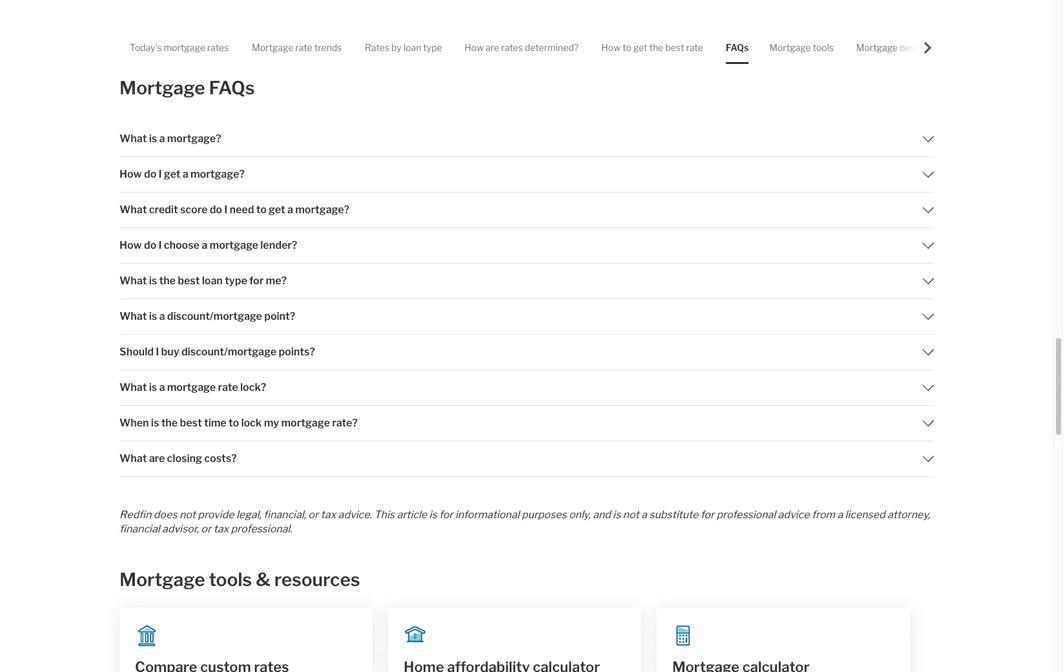 Task type: locate. For each thing, give the bounding box(es) containing it.
1 horizontal spatial rate
[[296, 42, 313, 53]]

1 horizontal spatial to
[[256, 203, 267, 216]]

advice
[[778, 508, 810, 521]]

is for what is a mortgage rate lock?
[[149, 381, 157, 393]]

rates by loan type
[[365, 42, 442, 53]]

best left time
[[180, 416, 202, 429]]

i left choose
[[159, 239, 162, 251]]

2 rates from the left
[[501, 42, 523, 53]]

1 horizontal spatial get
[[269, 203, 285, 216]]

today's
[[130, 42, 162, 53]]

rate left lock? at bottom left
[[218, 381, 238, 393]]

1 vertical spatial the
[[159, 274, 176, 287]]

for right article
[[439, 508, 453, 521]]

0 horizontal spatial not
[[180, 508, 196, 521]]

1 vertical spatial mortgage?
[[191, 168, 245, 180]]

0 horizontal spatial get
[[164, 168, 181, 180]]

redfin does not provide legal, financial, or tax advice. this article is for informational purposes only, and is not a substitute for professional advice from a licensed attorney, financial advisor, or tax professional.
[[120, 508, 931, 535]]

2 not from the left
[[623, 508, 639, 521]]

type left me?
[[225, 274, 247, 287]]

what for what are closing costs?
[[120, 452, 147, 464]]

discount/mortgage down what is a discount/mortgage point?
[[182, 345, 277, 358]]

mortgage?
[[167, 132, 221, 144], [191, 168, 245, 180], [295, 203, 350, 216]]

0 vertical spatial tools
[[813, 42, 834, 53]]

a down buy
[[159, 381, 165, 393]]

mortgage? up lender?
[[295, 203, 350, 216]]

how for how to get the best rate
[[602, 42, 621, 53]]

mortgage down today's
[[120, 77, 205, 99]]

a up how do i get a mortgage?
[[159, 132, 165, 144]]

3 what from the top
[[120, 274, 147, 287]]

0 vertical spatial to
[[623, 42, 632, 53]]

professional.
[[231, 522, 292, 535]]

i
[[159, 168, 162, 180], [224, 203, 228, 216], [159, 239, 162, 251], [156, 345, 159, 358]]

how are rates determined?
[[465, 42, 579, 53]]

tools for mortgage tools
[[813, 42, 834, 53]]

closing
[[167, 452, 202, 464]]

loan down how do i choose a mortgage lender?
[[202, 274, 223, 287]]

1 vertical spatial best
[[178, 274, 200, 287]]

need
[[230, 203, 254, 216]]

are inside how are rates determined? link
[[486, 42, 500, 53]]

1 vertical spatial get
[[164, 168, 181, 180]]

rate?
[[332, 416, 358, 429]]

financial,
[[264, 508, 306, 521]]

0 horizontal spatial tax
[[214, 522, 229, 535]]

2 vertical spatial best
[[180, 416, 202, 429]]

what is a discount/mortgage point?
[[120, 310, 295, 322]]

0 vertical spatial the
[[650, 42, 664, 53]]

tax down provide at left
[[214, 522, 229, 535]]

best for when is the best time to lock my mortgage rate?
[[180, 416, 202, 429]]

what
[[120, 132, 147, 144], [120, 203, 147, 216], [120, 274, 147, 287], [120, 310, 147, 322], [120, 381, 147, 393], [120, 452, 147, 464]]

does
[[154, 508, 177, 521]]

0 horizontal spatial are
[[149, 452, 165, 464]]

0 horizontal spatial or
[[201, 522, 211, 535]]

1 vertical spatial discount/mortgage
[[182, 345, 277, 358]]

is
[[149, 132, 157, 144], [149, 274, 157, 287], [149, 310, 157, 322], [149, 381, 157, 393], [151, 416, 159, 429], [429, 508, 437, 521], [613, 508, 621, 521]]

0 horizontal spatial type
[[225, 274, 247, 287]]

for left me?
[[249, 274, 264, 287]]

mortgage down 'advisor,'
[[120, 568, 205, 590]]

for
[[249, 274, 264, 287], [439, 508, 453, 521], [701, 508, 715, 521]]

are
[[486, 42, 500, 53], [149, 452, 165, 464]]

0 vertical spatial do
[[144, 168, 157, 180]]

2 vertical spatial do
[[144, 239, 157, 251]]

lender?
[[261, 239, 297, 251]]

5 what from the top
[[120, 381, 147, 393]]

0 horizontal spatial faqs
[[209, 77, 255, 99]]

purposes
[[522, 508, 567, 521]]

rates
[[365, 42, 390, 53]]

is for when is the best time to lock my mortgage rate?
[[151, 416, 159, 429]]

do up credit
[[144, 168, 157, 180]]

choose
[[164, 239, 200, 251]]

0 horizontal spatial to
[[229, 416, 239, 429]]

how for how do i choose a mortgage lender?
[[120, 239, 142, 251]]

tools
[[813, 42, 834, 53], [209, 568, 252, 590]]

do
[[144, 168, 157, 180], [210, 203, 222, 216], [144, 239, 157, 251]]

6 what from the top
[[120, 452, 147, 464]]

not up 'advisor,'
[[180, 508, 196, 521]]

should i buy discount/mortgage points?
[[120, 345, 315, 358]]

0 vertical spatial type
[[423, 42, 442, 53]]

professional
[[717, 508, 776, 521]]

0 vertical spatial are
[[486, 42, 500, 53]]

do right score
[[210, 203, 222, 216]]

mortgage for mortgage faqs
[[120, 77, 205, 99]]

are left determined?
[[486, 42, 500, 53]]

are left closing
[[149, 452, 165, 464]]

1 vertical spatial do
[[210, 203, 222, 216]]

1 horizontal spatial or
[[308, 508, 319, 521]]

a right choose
[[202, 239, 208, 251]]

faqs
[[726, 42, 749, 53], [209, 77, 255, 99]]

what credit score do i need to get a mortgage?
[[120, 203, 350, 216]]

0 vertical spatial faqs
[[726, 42, 749, 53]]

1 vertical spatial are
[[149, 452, 165, 464]]

discount/mortgage up should i buy discount/mortgage points?
[[167, 310, 262, 322]]

0 horizontal spatial tools
[[209, 568, 252, 590]]

4 what from the top
[[120, 310, 147, 322]]

1 vertical spatial type
[[225, 274, 247, 287]]

2 horizontal spatial to
[[623, 42, 632, 53]]

mortgage left trends
[[252, 42, 294, 53]]

faqs link
[[726, 31, 749, 64]]

2 what from the top
[[120, 203, 147, 216]]

1 horizontal spatial type
[[423, 42, 442, 53]]

1 horizontal spatial not
[[623, 508, 639, 521]]

get
[[634, 42, 648, 53], [164, 168, 181, 180], [269, 203, 285, 216]]

mortgage for mortgage rate trends
[[252, 42, 294, 53]]

1 vertical spatial or
[[201, 522, 211, 535]]

0 vertical spatial or
[[308, 508, 319, 521]]

how
[[465, 42, 484, 53], [602, 42, 621, 53], [120, 168, 142, 180], [120, 239, 142, 251]]

0 horizontal spatial loan
[[202, 274, 223, 287]]

rates
[[207, 42, 229, 53], [501, 42, 523, 53]]

best left faqs link
[[666, 42, 685, 53]]

a left substitute
[[642, 508, 647, 521]]

tax left advice.
[[321, 508, 336, 521]]

mortgage left news
[[857, 42, 898, 53]]

best
[[666, 42, 685, 53], [178, 274, 200, 287], [180, 416, 202, 429]]

not right and
[[623, 508, 639, 521]]

2 horizontal spatial get
[[634, 42, 648, 53]]

are for closing
[[149, 452, 165, 464]]

rates for are
[[501, 42, 523, 53]]

to
[[623, 42, 632, 53], [256, 203, 267, 216], [229, 416, 239, 429]]

mortgage
[[252, 42, 294, 53], [770, 42, 811, 53], [857, 42, 898, 53], [120, 77, 205, 99], [120, 568, 205, 590]]

a up score
[[183, 168, 188, 180]]

rate left trends
[[296, 42, 313, 53]]

is for what is a mortgage?
[[149, 132, 157, 144]]

1 vertical spatial tools
[[209, 568, 252, 590]]

buy
[[161, 345, 179, 358]]

1 rates from the left
[[207, 42, 229, 53]]

mortgage right today's
[[164, 42, 205, 53]]

my
[[264, 416, 279, 429]]

a up buy
[[159, 310, 165, 322]]

0 vertical spatial mortgage?
[[167, 132, 221, 144]]

0 horizontal spatial rates
[[207, 42, 229, 53]]

the
[[650, 42, 664, 53], [159, 274, 176, 287], [161, 416, 178, 429]]

what is the best loan type for me?
[[120, 274, 287, 287]]

1 horizontal spatial tax
[[321, 508, 336, 521]]

or right financial,
[[308, 508, 319, 521]]

1 horizontal spatial loan
[[404, 42, 422, 53]]

mortgage? up how do i get a mortgage?
[[167, 132, 221, 144]]

0 vertical spatial discount/mortgage
[[167, 310, 262, 322]]

type right the by
[[423, 42, 442, 53]]

tools for mortgage tools & resources
[[209, 568, 252, 590]]

rate left faqs link
[[686, 42, 704, 53]]

mortgage news
[[857, 42, 923, 53]]

how for how are rates determined?
[[465, 42, 484, 53]]

mortgage
[[164, 42, 205, 53], [210, 239, 258, 251], [167, 381, 216, 393], [281, 416, 330, 429]]

1 horizontal spatial rates
[[501, 42, 523, 53]]

for right substitute
[[701, 508, 715, 521]]

attorney,
[[888, 508, 931, 521]]

mortgage rate trends
[[252, 42, 342, 53]]

when
[[120, 416, 149, 429]]

0 vertical spatial get
[[634, 42, 648, 53]]

mortgage for mortgage tools
[[770, 42, 811, 53]]

mortgage right my
[[281, 416, 330, 429]]

rates up mortgage faqs
[[207, 42, 229, 53]]

1 vertical spatial faqs
[[209, 77, 255, 99]]

loan right the by
[[404, 42, 422, 53]]

rates left determined?
[[501, 42, 523, 53]]

not
[[180, 508, 196, 521], [623, 508, 639, 521]]

type inside rates by loan type link
[[423, 42, 442, 53]]

points?
[[279, 345, 315, 358]]

do left choose
[[144, 239, 157, 251]]

or down provide at left
[[201, 522, 211, 535]]

type
[[423, 42, 442, 53], [225, 274, 247, 287]]

or
[[308, 508, 319, 521], [201, 522, 211, 535]]

a
[[159, 132, 165, 144], [183, 168, 188, 180], [288, 203, 293, 216], [202, 239, 208, 251], [159, 310, 165, 322], [159, 381, 165, 393], [642, 508, 647, 521], [838, 508, 843, 521]]

1 vertical spatial loan
[[202, 274, 223, 287]]

1 what from the top
[[120, 132, 147, 144]]

1 vertical spatial tax
[[214, 522, 229, 535]]

1 horizontal spatial tools
[[813, 42, 834, 53]]

0 vertical spatial tax
[[321, 508, 336, 521]]

what is a mortgage rate lock?
[[120, 381, 266, 393]]

how to get the best rate
[[602, 42, 704, 53]]

0 horizontal spatial rate
[[218, 381, 238, 393]]

2 vertical spatial the
[[161, 416, 178, 429]]

1 horizontal spatial are
[[486, 42, 500, 53]]

should
[[120, 345, 154, 358]]

discount/mortgage
[[167, 310, 262, 322], [182, 345, 277, 358]]

tax
[[321, 508, 336, 521], [214, 522, 229, 535]]

mortgage tools
[[770, 42, 834, 53]]

informational
[[456, 508, 520, 521]]

advisor,
[[162, 522, 199, 535]]

1 horizontal spatial faqs
[[726, 42, 749, 53]]

what for what is a discount/mortgage point?
[[120, 310, 147, 322]]

mortgage right faqs link
[[770, 42, 811, 53]]

best down choose
[[178, 274, 200, 287]]

loan
[[404, 42, 422, 53], [202, 274, 223, 287]]

2 horizontal spatial for
[[701, 508, 715, 521]]

rate
[[296, 42, 313, 53], [686, 42, 704, 53], [218, 381, 238, 393]]

mortgage? up what credit score do i need to get a mortgage?
[[191, 168, 245, 180]]



Task type: describe. For each thing, give the bounding box(es) containing it.
mortgage tools link
[[770, 31, 834, 64]]

today's mortgage rates link
[[130, 31, 229, 64]]

costs?
[[204, 452, 237, 464]]

by
[[392, 42, 402, 53]]

how for how do i get a mortgage?
[[120, 168, 142, 180]]

is for what is the best loan type for me?
[[149, 274, 157, 287]]

i up credit
[[159, 168, 162, 180]]

redfin
[[120, 508, 151, 521]]

article
[[397, 508, 427, 521]]

what for what is a mortgage?
[[120, 132, 147, 144]]

mortgage rate trends link
[[252, 31, 342, 64]]

today's mortgage rates
[[130, 42, 229, 53]]

legal,
[[236, 508, 262, 521]]

substitute
[[650, 508, 699, 521]]

advice.
[[338, 508, 372, 521]]

0 vertical spatial loan
[[404, 42, 422, 53]]

score
[[180, 203, 208, 216]]

lock
[[241, 416, 262, 429]]

2 vertical spatial to
[[229, 416, 239, 429]]

determined?
[[525, 42, 579, 53]]

mortgage for mortgage tools & resources
[[120, 568, 205, 590]]

mortgage down what credit score do i need to get a mortgage?
[[210, 239, 258, 251]]

how to get the best rate link
[[602, 31, 704, 64]]

mortgage news link
[[857, 31, 923, 64]]

and
[[593, 508, 611, 521]]

how do i choose a mortgage lender?
[[120, 239, 297, 251]]

licensed
[[846, 508, 886, 521]]

0 vertical spatial best
[[666, 42, 685, 53]]

1 vertical spatial to
[[256, 203, 267, 216]]

from
[[812, 508, 836, 521]]

the for what is the best loan type for me?
[[159, 274, 176, 287]]

what for what is the best loan type for me?
[[120, 274, 147, 287]]

only,
[[569, 508, 591, 521]]

best for what is the best loan type for me?
[[178, 274, 200, 287]]

get inside how to get the best rate link
[[634, 42, 648, 53]]

what for what credit score do i need to get a mortgage?
[[120, 203, 147, 216]]

mortgage faqs
[[120, 77, 255, 99]]

how are rates determined? link
[[465, 31, 579, 64]]

1 not from the left
[[180, 508, 196, 521]]

2 vertical spatial mortgage?
[[295, 203, 350, 216]]

2 horizontal spatial rate
[[686, 42, 704, 53]]

do for get
[[144, 168, 157, 180]]

i left need
[[224, 203, 228, 216]]

what for what is a mortgage rate lock?
[[120, 381, 147, 393]]

a right the from
[[838, 508, 843, 521]]

discount/mortgage for point?
[[167, 310, 262, 322]]

what are closing costs?
[[120, 452, 237, 464]]

this
[[374, 508, 395, 521]]

news
[[900, 42, 923, 53]]

is for what is a discount/mortgage point?
[[149, 310, 157, 322]]

the for when is the best time to lock my mortgage rate?
[[161, 416, 178, 429]]

discount/mortgage for points?
[[182, 345, 277, 358]]

resources
[[274, 568, 360, 590]]

rates for mortgage
[[207, 42, 229, 53]]

time
[[204, 416, 227, 429]]

i left buy
[[156, 345, 159, 358]]

are for rates
[[486, 42, 500, 53]]

trends
[[315, 42, 342, 53]]

2 vertical spatial get
[[269, 203, 285, 216]]

0 horizontal spatial for
[[249, 274, 264, 287]]

point?
[[264, 310, 295, 322]]

financial
[[120, 522, 160, 535]]

provide
[[198, 508, 234, 521]]

mortgage tools & resources
[[120, 568, 360, 590]]

credit
[[149, 203, 178, 216]]

mortgage down buy
[[167, 381, 216, 393]]

a up lender?
[[288, 203, 293, 216]]

when is the best time to lock my mortgage rate?
[[120, 416, 358, 429]]

&
[[256, 568, 271, 590]]

next image
[[923, 42, 934, 53]]

me?
[[266, 274, 287, 287]]

how do i get a mortgage?
[[120, 168, 245, 180]]

do for choose
[[144, 239, 157, 251]]

lock?
[[240, 381, 266, 393]]

mortgage for mortgage news
[[857, 42, 898, 53]]

rates by loan type link
[[365, 31, 442, 64]]

what is a mortgage?
[[120, 132, 221, 144]]

1 horizontal spatial for
[[439, 508, 453, 521]]



Task type: vqa. For each thing, say whether or not it's contained in the screenshot.
the left For
yes



